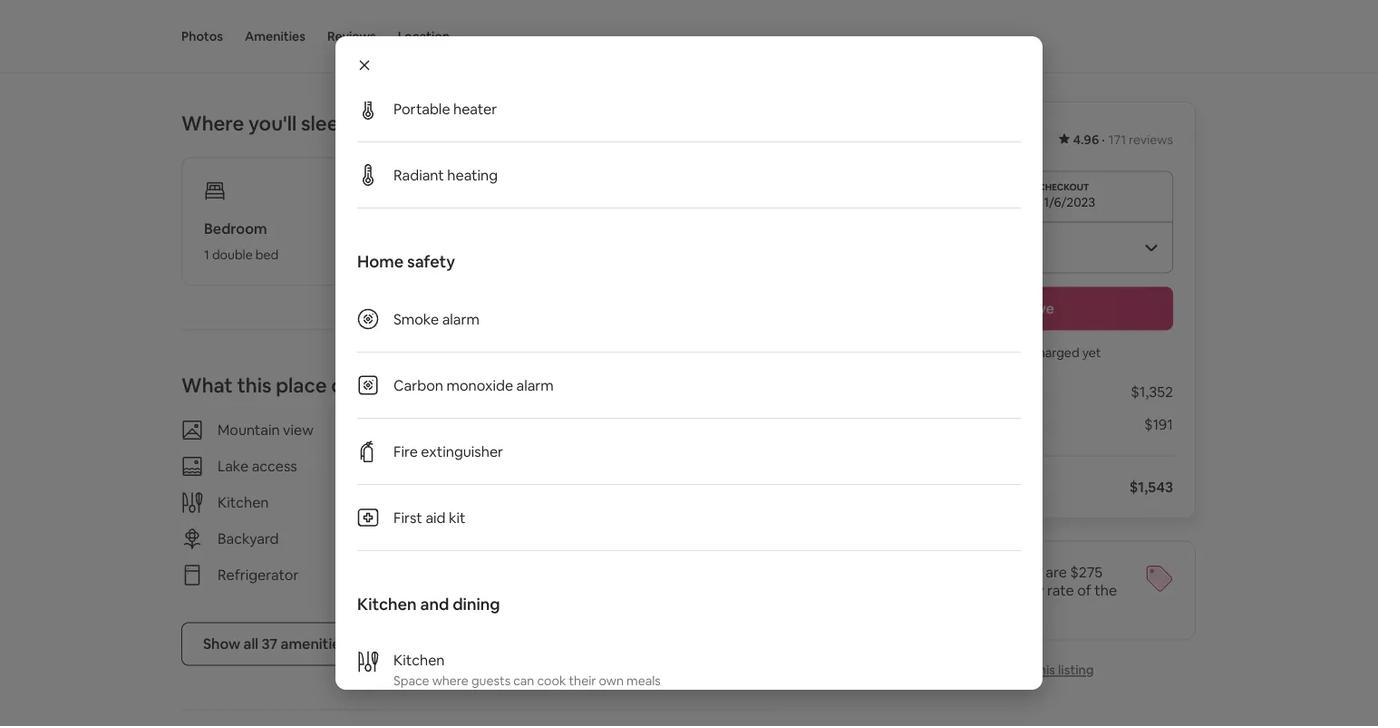 Task type: locate. For each thing, give the bounding box(es) containing it.
kitchen for kitchen space where guests can cook their own meals
[[394, 651, 445, 669]]

before
[[918, 478, 964, 497]]

kitchen space where guests can cook their own meals
[[394, 651, 661, 689]]

the right the 'of'
[[1095, 581, 1117, 600]]

fee
[[980, 415, 1002, 434]]

can
[[513, 673, 535, 689]]

kitchen inside the kitchen space where guests can cook their own meals
[[394, 651, 445, 669]]

monoxide
[[447, 376, 513, 395]]

0 vertical spatial kitchen
[[218, 493, 269, 512]]

double
[[212, 246, 253, 263]]

portable
[[394, 99, 450, 118]]

kitchen left the and on the bottom left of page
[[357, 594, 417, 615]]

0 horizontal spatial this
[[237, 373, 272, 399]]

avg.
[[969, 581, 996, 600]]

heating
[[447, 166, 498, 184]]

meals
[[627, 673, 661, 689]]

1 horizontal spatial alarm
[[517, 376, 554, 395]]

0 horizontal spatial the
[[943, 581, 965, 600]]

you'll
[[248, 110, 297, 136]]

of
[[1078, 581, 1092, 600]]

carbon monoxide alarm
[[394, 376, 554, 395]]

alarm
[[442, 310, 480, 328], [517, 376, 554, 395]]

access
[[252, 457, 297, 476]]

amenities
[[245, 28, 306, 44]]

1 vertical spatial this
[[1034, 662, 1056, 679]]

rate
[[1048, 581, 1074, 600]]

view
[[283, 421, 314, 439]]

what this place offers
[[181, 373, 386, 399]]

2 vertical spatial kitchen
[[394, 651, 445, 669]]

smoke
[[394, 310, 439, 328]]

this
[[237, 373, 272, 399], [1034, 662, 1056, 679]]

$1,543
[[1130, 478, 1174, 497]]

backyard
[[218, 530, 279, 548]]

bed
[[256, 246, 279, 263]]

reviews button
[[327, 0, 376, 73]]

refrigerator
[[218, 566, 299, 585]]

37
[[262, 635, 278, 654]]

your
[[972, 563, 1002, 582]]

reserve
[[1000, 299, 1055, 318]]

kitchen up space
[[394, 651, 445, 669]]

this up mountain
[[237, 373, 272, 399]]

location
[[398, 28, 450, 44]]

bedroom 1 double bed
[[204, 220, 279, 263]]

lake
[[218, 457, 249, 476]]

1 the from the left
[[943, 581, 965, 600]]

their
[[569, 673, 596, 689]]

alarm right 'monoxide'
[[517, 376, 554, 395]]

your dates are $275 less than the avg. nightly rate of the last 60 days.
[[881, 563, 1117, 618]]

amenities
[[281, 635, 348, 654]]

reserve button
[[881, 287, 1174, 331]]

aid
[[426, 508, 446, 527]]

radiant heating
[[394, 166, 498, 184]]

this left listing
[[1034, 662, 1056, 679]]

the
[[943, 581, 965, 600], [1095, 581, 1117, 600]]

kitchen up backyard
[[218, 493, 269, 512]]

service
[[930, 415, 977, 434]]

1 horizontal spatial this
[[1034, 662, 1056, 679]]

$325
[[881, 124, 927, 150]]

mountain
[[218, 421, 280, 439]]

report this listing button
[[960, 662, 1094, 679]]

kitchen
[[218, 493, 269, 512], [357, 594, 417, 615], [394, 651, 445, 669]]

$270
[[931, 124, 977, 150]]

show all 37 amenities
[[203, 635, 348, 654]]

night
[[981, 130, 1016, 148]]

1 vertical spatial kitchen
[[357, 594, 417, 615]]

1 horizontal spatial the
[[1095, 581, 1117, 600]]

$275
[[1070, 563, 1103, 582]]

·
[[1102, 132, 1105, 148]]

fire
[[394, 442, 418, 461]]

0 vertical spatial this
[[237, 373, 272, 399]]

portable heater
[[394, 99, 497, 118]]

kitchen for kitchen
[[218, 493, 269, 512]]

pack 'n play/travel crib
[[521, 530, 672, 548]]

radiant
[[394, 166, 444, 184]]

0 vertical spatial alarm
[[442, 310, 480, 328]]

kitchen for kitchen and dining
[[357, 594, 417, 615]]

alarm right smoke
[[442, 310, 480, 328]]

taxes
[[967, 478, 1005, 497]]

kit
[[449, 508, 466, 527]]

$325 $270 night
[[881, 124, 1016, 150]]

the left avg.
[[943, 581, 965, 600]]



Task type: describe. For each thing, give the bounding box(es) containing it.
1
[[204, 246, 209, 263]]

guests
[[472, 673, 511, 689]]

less
[[881, 581, 906, 600]]

space
[[394, 673, 430, 689]]

you
[[953, 345, 975, 361]]

0 horizontal spatial alarm
[[442, 310, 480, 328]]

what
[[181, 373, 233, 399]]

4.96 · 171 reviews
[[1074, 132, 1174, 148]]

reviews
[[1129, 132, 1174, 148]]

first
[[394, 508, 423, 527]]

airbnb service fee
[[881, 415, 1002, 434]]

where you'll sleep
[[181, 110, 351, 136]]

sleep
[[301, 110, 351, 136]]

charged
[[1031, 345, 1080, 361]]

2 the from the left
[[1095, 581, 1117, 600]]

days.
[[928, 599, 963, 618]]

listing
[[1058, 662, 1094, 679]]

first aid kit
[[394, 508, 466, 527]]

mountain view
[[218, 421, 314, 439]]

you won't be charged yet
[[953, 345, 1101, 361]]

home safety
[[357, 251, 455, 273]]

dates
[[1005, 563, 1043, 582]]

location button
[[398, 0, 450, 73]]

photos
[[181, 28, 223, 44]]

11/6/2023
[[1039, 195, 1096, 211]]

smoke alarm
[[394, 310, 480, 328]]

show
[[203, 635, 241, 654]]

lake access
[[218, 457, 297, 476]]

dining
[[453, 594, 500, 615]]

safety
[[407, 251, 455, 273]]

cook
[[537, 673, 566, 689]]

all
[[244, 635, 259, 654]]

and
[[420, 594, 449, 615]]

total before taxes
[[881, 478, 1005, 497]]

place
[[276, 373, 327, 399]]

this for what
[[237, 373, 272, 399]]

nightly
[[999, 581, 1044, 600]]

fire extinguisher
[[394, 442, 503, 461]]

where
[[432, 673, 469, 689]]

airbnb
[[881, 415, 926, 434]]

$1,352
[[1131, 383, 1174, 401]]

show all 37 amenities button
[[181, 623, 369, 666]]

'n
[[556, 530, 567, 548]]

are
[[1046, 563, 1067, 582]]

171
[[1109, 132, 1126, 148]]

home
[[357, 251, 404, 273]]

this for report
[[1034, 662, 1056, 679]]

carbon
[[394, 376, 444, 395]]

report
[[989, 662, 1031, 679]]

reviews
[[327, 28, 376, 44]]

bedroom
[[204, 220, 267, 238]]

than
[[909, 581, 940, 600]]

what this place offers dialog
[[336, 0, 1043, 726]]

$191
[[1144, 415, 1174, 434]]

extinguisher
[[421, 442, 503, 461]]

airbnb service fee button
[[881, 415, 1002, 434]]

crib
[[647, 530, 672, 548]]

amenities button
[[245, 0, 306, 73]]

yet
[[1083, 345, 1101, 361]]

photos button
[[181, 0, 223, 73]]

last
[[881, 599, 905, 618]]

be
[[1013, 345, 1028, 361]]

own
[[599, 673, 624, 689]]

kitchen and dining
[[357, 594, 500, 615]]

where
[[181, 110, 244, 136]]

60
[[908, 599, 925, 618]]

report this listing
[[989, 662, 1094, 679]]

heater
[[453, 99, 497, 118]]

1 vertical spatial alarm
[[517, 376, 554, 395]]

11/1/2023
[[892, 195, 948, 211]]

won't
[[978, 345, 1010, 361]]



Task type: vqa. For each thing, say whether or not it's contained in the screenshot.
the Your dates are $275 less than the avg. nightly rate of the last 60 days.
yes



